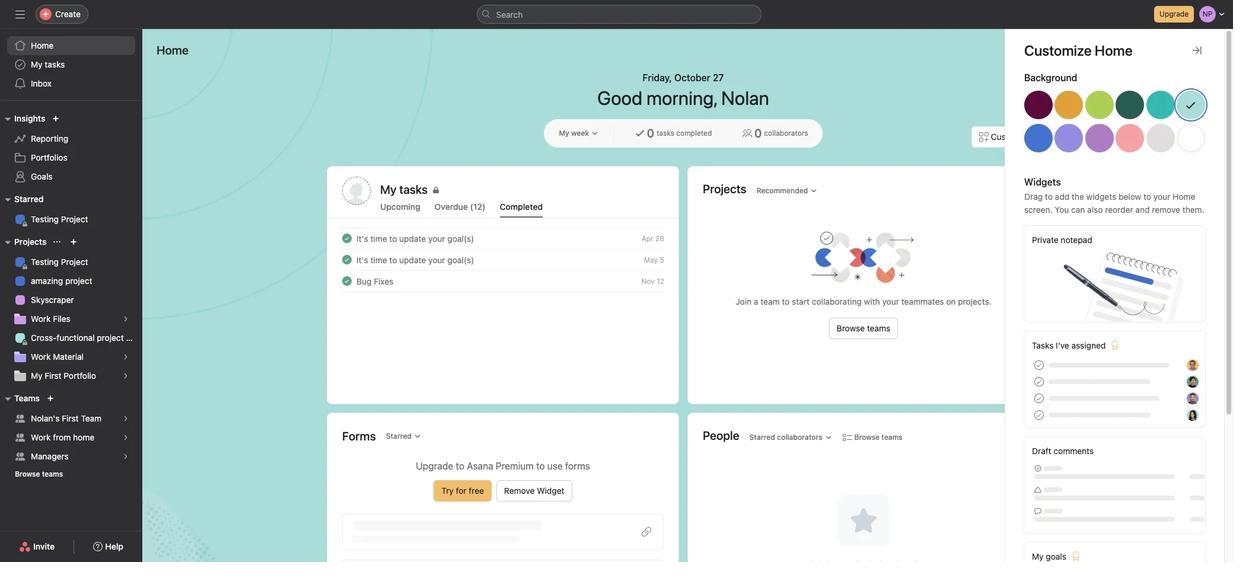 Task type: locate. For each thing, give the bounding box(es) containing it.
projects left show options, current sort, top image on the left top of the page
[[14, 237, 47, 247]]

my left the week
[[559, 129, 570, 138]]

0 vertical spatial testing project link
[[7, 210, 135, 229]]

browse
[[837, 323, 865, 334], [855, 433, 880, 442], [15, 470, 40, 479]]

projects left the recommended
[[703, 182, 747, 196]]

project
[[61, 214, 88, 224], [61, 257, 88, 267]]

projects button
[[0, 235, 47, 249]]

premium
[[496, 461, 534, 472]]

close customization pane image
[[1193, 46, 1203, 55]]

1 testing project from the top
[[31, 214, 88, 224]]

remove
[[504, 486, 535, 496]]

0 horizontal spatial home
[[31, 40, 54, 50]]

recommended
[[757, 186, 809, 195]]

nov 12 button
[[642, 277, 665, 286]]

testing
[[31, 214, 59, 224], [31, 257, 59, 267]]

browse inside teams element
[[15, 470, 40, 479]]

apr 28
[[642, 234, 665, 243]]

upgrade
[[1160, 9, 1189, 18], [416, 461, 454, 472]]

2 vertical spatial browse teams
[[15, 470, 63, 479]]

home
[[31, 40, 54, 50], [157, 43, 189, 57], [1173, 192, 1196, 202]]

1 completed checkbox from the top
[[340, 253, 354, 267]]

overdue
[[435, 202, 468, 212]]

insights
[[14, 113, 45, 123]]

0 vertical spatial tasks
[[45, 59, 65, 69]]

0 vertical spatial upgrade
[[1160, 9, 1189, 18]]

teams inside teams element
[[42, 470, 63, 479]]

0 vertical spatial project
[[61, 214, 88, 224]]

my tasks
[[380, 183, 428, 196]]

join
[[736, 297, 752, 307]]

browse teams for browse teams button in teams element
[[15, 470, 63, 479]]

browse teams inside teams element
[[15, 470, 63, 479]]

2 testing project from the top
[[31, 257, 88, 267]]

cross-
[[31, 333, 57, 343]]

update for may 5
[[400, 255, 426, 265]]

tasks inside global element
[[45, 59, 65, 69]]

amazing project link
[[7, 272, 135, 291]]

work down cross-
[[31, 352, 51, 362]]

2 completed image from the top
[[340, 274, 354, 288]]

to left add
[[1046, 192, 1053, 202]]

testing up show options, current sort, top image on the left top of the page
[[31, 214, 59, 224]]

first inside projects element
[[45, 371, 61, 381]]

project
[[65, 276, 92, 286], [97, 333, 124, 343]]

update for apr 28
[[400, 234, 426, 244]]

my left goals
[[1033, 552, 1044, 562]]

my inside dropdown button
[[559, 129, 570, 138]]

for
[[456, 486, 467, 496]]

2 goal(s) from the top
[[448, 255, 474, 265]]

starred button down goals
[[0, 192, 44, 207]]

bug fixes
[[357, 276, 394, 286]]

project up skyscraper link
[[65, 276, 92, 286]]

team
[[761, 297, 780, 307]]

browse teams
[[837, 323, 891, 334], [855, 433, 903, 442], [15, 470, 63, 479]]

testing project
[[31, 214, 88, 224], [31, 257, 88, 267]]

1 vertical spatial collaborators
[[778, 433, 823, 442]]

0 horizontal spatial starred button
[[0, 192, 44, 207]]

0 horizontal spatial first
[[45, 371, 61, 381]]

update
[[400, 234, 426, 244], [400, 255, 426, 265]]

to left "asana"
[[456, 461, 465, 472]]

starred button
[[0, 192, 44, 207], [381, 429, 427, 445]]

browse for browse teams button in teams element
[[15, 470, 40, 479]]

them.
[[1183, 205, 1205, 215]]

my week
[[559, 129, 589, 138]]

testing project inside starred element
[[31, 214, 88, 224]]

5
[[660, 256, 665, 264]]

1 vertical spatial completed checkbox
[[340, 274, 354, 288]]

time
[[371, 234, 387, 244], [371, 255, 387, 265]]

it's time to update your goal(s) for apr 28
[[357, 234, 474, 244]]

my first portfolio
[[31, 371, 96, 381]]

completed image
[[340, 253, 354, 267]]

1 horizontal spatial upgrade
[[1160, 9, 1189, 18]]

1 vertical spatial it's time to update your goal(s)
[[357, 255, 474, 265]]

1 vertical spatial testing
[[31, 257, 59, 267]]

first down work material
[[45, 371, 61, 381]]

completed
[[500, 202, 543, 212]]

remove widget button
[[497, 481, 573, 502]]

tasks
[[45, 59, 65, 69], [657, 129, 675, 138]]

skyscraper
[[31, 295, 74, 305]]

0 down nolan
[[755, 126, 762, 140]]

completed image
[[340, 231, 354, 246], [340, 274, 354, 288]]

testing project up amazing project
[[31, 257, 88, 267]]

0 vertical spatial goal(s)
[[448, 234, 474, 244]]

private
[[1033, 235, 1059, 245]]

with
[[865, 297, 881, 307]]

fixes
[[374, 276, 394, 286]]

starred
[[14, 194, 44, 204], [386, 432, 412, 441], [750, 433, 776, 442]]

1 goal(s) from the top
[[448, 234, 474, 244]]

Completed checkbox
[[340, 253, 354, 267], [340, 274, 354, 288]]

1 horizontal spatial projects
[[703, 182, 747, 196]]

2 0 from the left
[[755, 126, 762, 140]]

2 vertical spatial browse
[[15, 470, 40, 479]]

1 vertical spatial testing project
[[31, 257, 88, 267]]

3 work from the top
[[31, 433, 51, 443]]

0 vertical spatial update
[[400, 234, 426, 244]]

testing project inside projects element
[[31, 257, 88, 267]]

browse teams for top browse teams button
[[837, 323, 891, 334]]

my for my first portfolio
[[31, 371, 42, 381]]

completed checkbox left bug
[[340, 274, 354, 288]]

inbox
[[31, 78, 52, 88]]

starred button right "forms"
[[381, 429, 427, 445]]

1 vertical spatial time
[[371, 255, 387, 265]]

upgrade to asana premium to use forms
[[416, 461, 590, 472]]

1 horizontal spatial project
[[97, 333, 124, 343]]

my for my week
[[559, 129, 570, 138]]

1 horizontal spatial first
[[62, 414, 79, 424]]

1 0 from the left
[[647, 126, 655, 140]]

1 vertical spatial starred button
[[381, 429, 427, 445]]

starred right "forms"
[[386, 432, 412, 441]]

0 horizontal spatial upgrade
[[416, 461, 454, 472]]

1 horizontal spatial starred
[[386, 432, 412, 441]]

0 vertical spatial completed checkbox
[[340, 253, 354, 267]]

work for work files
[[31, 314, 51, 324]]

your inside drag to add the widgets below to your home screen. you can also reorder and remove them.
[[1154, 192, 1171, 202]]

completed checkbox down completed checkbox
[[340, 253, 354, 267]]

1 vertical spatial testing project link
[[7, 253, 135, 272]]

2 vertical spatial teams
[[42, 470, 63, 479]]

help button
[[86, 537, 131, 558]]

0 vertical spatial time
[[371, 234, 387, 244]]

hide sidebar image
[[15, 9, 25, 19]]

0 vertical spatial teams
[[868, 323, 891, 334]]

to down the upcoming button
[[390, 234, 397, 244]]

1 testing from the top
[[31, 214, 59, 224]]

work material
[[31, 352, 84, 362]]

join a team to start collaborating with your teammates on projects.
[[736, 297, 992, 307]]

try for free button
[[434, 481, 492, 502]]

background option group
[[1025, 91, 1206, 157]]

1 vertical spatial project
[[97, 333, 124, 343]]

my tasks link
[[380, 182, 664, 198]]

teams element
[[0, 388, 142, 486]]

testing project link up new project or portfolio icon
[[7, 210, 135, 229]]

my for my tasks
[[31, 59, 42, 69]]

testing inside starred element
[[31, 214, 59, 224]]

1 vertical spatial projects
[[14, 237, 47, 247]]

teams for top browse teams button
[[868, 323, 891, 334]]

1 update from the top
[[400, 234, 426, 244]]

1 testing project link from the top
[[7, 210, 135, 229]]

testing up amazing
[[31, 257, 59, 267]]

functional
[[57, 333, 95, 343]]

starred collaborators button
[[745, 429, 838, 446]]

1 vertical spatial goal(s)
[[448, 255, 474, 265]]

new project or portfolio image
[[70, 239, 77, 246]]

teams for browse teams button in teams element
[[42, 470, 63, 479]]

upgrade button
[[1155, 6, 1195, 23]]

tasks
[[1033, 341, 1054, 351]]

1 it's time to update your goal(s) from the top
[[357, 234, 474, 244]]

0 vertical spatial browse teams
[[837, 323, 891, 334]]

0 horizontal spatial projects
[[14, 237, 47, 247]]

1 work from the top
[[31, 314, 51, 324]]

1 vertical spatial update
[[400, 255, 426, 265]]

drag to add the widgets below to your home screen. you can also reorder and remove them.
[[1025, 192, 1205, 215]]

2 update from the top
[[400, 255, 426, 265]]

start
[[792, 297, 810, 307]]

upgrade inside button
[[1160, 9, 1189, 18]]

completed image up completed image in the top left of the page
[[340, 231, 354, 246]]

time right completed checkbox
[[371, 234, 387, 244]]

testing project up show options, current sort, top image on the left top of the page
[[31, 214, 88, 224]]

starred right people
[[750, 433, 776, 442]]

my up inbox
[[31, 59, 42, 69]]

teammates
[[902, 297, 945, 307]]

2 it's from the top
[[357, 255, 368, 265]]

1 horizontal spatial home
[[157, 43, 189, 57]]

starred down goals
[[14, 194, 44, 204]]

projects
[[703, 182, 747, 196], [14, 237, 47, 247]]

to
[[1046, 192, 1053, 202], [1144, 192, 1152, 202], [390, 234, 397, 244], [390, 255, 397, 265], [783, 297, 790, 307], [456, 461, 465, 472], [537, 461, 545, 472]]

0 vertical spatial testing
[[31, 214, 59, 224]]

notepad
[[1062, 235, 1093, 245]]

work for work material
[[31, 352, 51, 362]]

0 vertical spatial project
[[65, 276, 92, 286]]

0 vertical spatial browse
[[837, 323, 865, 334]]

1 vertical spatial it's
[[357, 255, 368, 265]]

first up work from home link
[[62, 414, 79, 424]]

the
[[1073, 192, 1085, 202]]

0 left tasks completed
[[647, 126, 655, 140]]

Search tasks, projects, and more text field
[[477, 5, 762, 24]]

2 horizontal spatial home
[[1173, 192, 1196, 202]]

it's right completed image in the top left of the page
[[357, 255, 368, 265]]

1 time from the top
[[371, 234, 387, 244]]

1 vertical spatial first
[[62, 414, 79, 424]]

project up amazing project link
[[61, 257, 88, 267]]

invite
[[33, 542, 55, 552]]

tasks up inbox
[[45, 59, 65, 69]]

my inside projects element
[[31, 371, 42, 381]]

it's time to update your goal(s) up fixes
[[357, 255, 474, 265]]

2 time from the top
[[371, 255, 387, 265]]

my week button
[[554, 125, 604, 142]]

completed image left bug
[[340, 274, 354, 288]]

1 it's from the top
[[357, 234, 368, 244]]

2 testing from the top
[[31, 257, 59, 267]]

0 vertical spatial testing project
[[31, 214, 88, 224]]

1 vertical spatial completed image
[[340, 274, 354, 288]]

2 it's time to update your goal(s) from the top
[[357, 255, 474, 265]]

0 vertical spatial it's time to update your goal(s)
[[357, 234, 474, 244]]

0 vertical spatial starred button
[[0, 192, 44, 207]]

collaborators
[[765, 129, 809, 138], [778, 433, 823, 442]]

testing project link down new project or portfolio icon
[[7, 253, 135, 272]]

overdue (12)
[[435, 202, 486, 212]]

testing project for second testing project link from the top
[[31, 257, 88, 267]]

my up teams
[[31, 371, 42, 381]]

create
[[55, 9, 81, 19]]

portfolio
[[64, 371, 96, 381]]

1 vertical spatial project
[[61, 257, 88, 267]]

it's time to update your goal(s) down the upcoming button
[[357, 234, 474, 244]]

your
[[1154, 192, 1171, 202], [429, 234, 445, 244], [429, 255, 445, 265], [883, 297, 900, 307]]

completed image for it's
[[340, 231, 354, 246]]

work material link
[[7, 348, 135, 367]]

plan
[[126, 333, 142, 343]]

2 project from the top
[[61, 257, 88, 267]]

goal(s) for may
[[448, 255, 474, 265]]

0 vertical spatial collaborators
[[765, 129, 809, 138]]

remove widget
[[504, 486, 565, 496]]

2 vertical spatial work
[[31, 433, 51, 443]]

my tasks link
[[7, 55, 135, 74]]

0 vertical spatial completed image
[[340, 231, 354, 246]]

work down nolan's
[[31, 433, 51, 443]]

0 horizontal spatial 0
[[647, 126, 655, 140]]

0 vertical spatial it's
[[357, 234, 368, 244]]

browse teams image
[[47, 395, 54, 402]]

see details, nolan's first team image
[[122, 415, 129, 423]]

0 horizontal spatial tasks
[[45, 59, 65, 69]]

first inside teams element
[[62, 414, 79, 424]]

project left plan
[[97, 333, 124, 343]]

insights element
[[0, 108, 142, 189]]

testing inside projects element
[[31, 257, 59, 267]]

1 completed image from the top
[[340, 231, 354, 246]]

2 work from the top
[[31, 352, 51, 362]]

0 for collaborators
[[755, 126, 762, 140]]

it's right completed checkbox
[[357, 234, 368, 244]]

starred button inside starred element
[[0, 192, 44, 207]]

1 project from the top
[[61, 214, 88, 224]]

work inside teams element
[[31, 433, 51, 443]]

1 vertical spatial browse
[[855, 433, 880, 442]]

good
[[598, 87, 643, 109]]

2 completed checkbox from the top
[[340, 274, 354, 288]]

0 vertical spatial work
[[31, 314, 51, 324]]

it's
[[357, 234, 368, 244], [357, 255, 368, 265]]

to up fixes
[[390, 255, 397, 265]]

testing project link
[[7, 210, 135, 229], [7, 253, 135, 272]]

projects element
[[0, 231, 142, 388]]

can
[[1072, 205, 1086, 215]]

starred inside dropdown button
[[750, 433, 776, 442]]

time up bug fixes
[[371, 255, 387, 265]]

tasks left completed
[[657, 129, 675, 138]]

project inside starred element
[[61, 214, 88, 224]]

home
[[73, 433, 94, 443]]

0 vertical spatial projects
[[703, 182, 747, 196]]

work up cross-
[[31, 314, 51, 324]]

1 vertical spatial upgrade
[[416, 461, 454, 472]]

2 horizontal spatial starred
[[750, 433, 776, 442]]

0 vertical spatial first
[[45, 371, 61, 381]]

project up new project or portfolio icon
[[61, 214, 88, 224]]

below
[[1119, 192, 1142, 202]]

1 vertical spatial work
[[31, 352, 51, 362]]

1 vertical spatial browse teams
[[855, 433, 903, 442]]

1 horizontal spatial 0
[[755, 126, 762, 140]]

global element
[[0, 29, 142, 100]]

1 vertical spatial tasks
[[657, 129, 675, 138]]

my inside global element
[[31, 59, 42, 69]]

you
[[1056, 205, 1070, 215]]

i've
[[1057, 341, 1070, 351]]

nolan's first team link
[[7, 410, 135, 429]]

2 vertical spatial browse teams button
[[9, 467, 68, 483]]

upgrade for upgrade
[[1160, 9, 1189, 18]]

0
[[647, 126, 655, 140], [755, 126, 762, 140]]

files
[[53, 314, 71, 324]]



Task type: describe. For each thing, give the bounding box(es) containing it.
testing for testing project link inside the starred element
[[31, 214, 59, 224]]

reporting
[[31, 134, 68, 144]]

2 testing project link from the top
[[7, 253, 135, 272]]

Completed checkbox
[[340, 231, 354, 246]]

overdue (12) button
[[435, 202, 486, 218]]

it's for apr
[[357, 234, 368, 244]]

completed checkbox for it's
[[340, 253, 354, 267]]

completed button
[[500, 202, 543, 218]]

may 5
[[644, 256, 665, 264]]

widget
[[537, 486, 565, 496]]

0 for tasks completed
[[647, 126, 655, 140]]

may
[[644, 256, 658, 264]]

new image
[[52, 115, 60, 122]]

goal(s) for apr
[[448, 234, 474, 244]]

home inside drag to add the widgets below to your home screen. you can also reorder and remove them.
[[1173, 192, 1196, 202]]

project for second testing project link from the top
[[61, 257, 88, 267]]

to left start
[[783, 297, 790, 307]]

time for apr
[[371, 234, 387, 244]]

starred collaborators
[[750, 433, 823, 442]]

browse for top browse teams button
[[837, 323, 865, 334]]

testing for second testing project link from the top
[[31, 257, 59, 267]]

first for my
[[45, 371, 61, 381]]

morning,
[[647, 87, 718, 109]]

starred element
[[0, 189, 142, 231]]

bug
[[357, 276, 372, 286]]

background
[[1025, 72, 1078, 83]]

testing project link inside starred element
[[7, 210, 135, 229]]

tasks completed
[[657, 129, 712, 138]]

work files
[[31, 314, 71, 324]]

managers link
[[7, 448, 135, 467]]

nolan's first team
[[31, 414, 102, 424]]

customize
[[992, 132, 1032, 142]]

inbox link
[[7, 74, 135, 93]]

try
[[442, 486, 454, 496]]

cross-functional project plan link
[[7, 329, 142, 348]]

work files link
[[7, 310, 135, 329]]

assigned
[[1072, 341, 1107, 351]]

0 horizontal spatial project
[[65, 276, 92, 286]]

see details, my first portfolio image
[[122, 373, 129, 380]]

project for testing project link inside the starred element
[[61, 214, 88, 224]]

(12)
[[470, 202, 486, 212]]

apr
[[642, 234, 654, 243]]

to up and at top right
[[1144, 192, 1152, 202]]

1 vertical spatial browse teams button
[[838, 429, 909, 446]]

see details, work from home image
[[122, 434, 129, 442]]

show options, current sort, top image
[[54, 239, 61, 246]]

add
[[1056, 192, 1070, 202]]

draft comments
[[1033, 446, 1095, 456]]

nolan's
[[31, 414, 60, 424]]

my first portfolio link
[[7, 367, 135, 386]]

my for my goals
[[1033, 552, 1044, 562]]

may 5 button
[[644, 256, 665, 264]]

screen.
[[1025, 205, 1053, 215]]

completed
[[677, 129, 712, 138]]

friday, october 27 good morning, nolan
[[598, 72, 770, 109]]

cross-functional project plan
[[31, 333, 142, 343]]

amazing project
[[31, 276, 92, 286]]

material
[[53, 352, 84, 362]]

goals
[[1047, 552, 1067, 562]]

upgrade for upgrade to asana premium to use forms
[[416, 461, 454, 472]]

draft
[[1033, 446, 1052, 456]]

create button
[[36, 5, 88, 24]]

first for nolan's
[[62, 414, 79, 424]]

1 vertical spatial teams
[[882, 433, 903, 442]]

it's time to update your goal(s) for may 5
[[357, 255, 474, 265]]

forms
[[566, 461, 590, 472]]

upcoming button
[[380, 202, 421, 218]]

work for work from home
[[31, 433, 51, 443]]

0 vertical spatial browse teams button
[[830, 318, 899, 340]]

asana
[[467, 461, 494, 472]]

completed checkbox for bug
[[340, 274, 354, 288]]

time for may
[[371, 255, 387, 265]]

collaborating
[[812, 297, 862, 307]]

on projects.
[[947, 297, 992, 307]]

goals
[[31, 172, 53, 182]]

portfolios
[[31, 153, 67, 163]]

collaborators inside dropdown button
[[778, 433, 823, 442]]

to left use
[[537, 461, 545, 472]]

drag
[[1025, 192, 1044, 202]]

a
[[754, 297, 759, 307]]

reporting link
[[7, 129, 135, 148]]

see details, work material image
[[122, 354, 129, 361]]

0 horizontal spatial starred
[[14, 194, 44, 204]]

try for free
[[442, 486, 484, 496]]

week
[[572, 129, 589, 138]]

widgets
[[1087, 192, 1117, 202]]

1 horizontal spatial tasks
[[657, 129, 675, 138]]

free
[[469, 486, 484, 496]]

help
[[105, 542, 123, 552]]

projects inside dropdown button
[[14, 237, 47, 247]]

it's for may
[[357, 255, 368, 265]]

private notepad
[[1033, 235, 1093, 245]]

team
[[81, 414, 102, 424]]

nolan
[[722, 87, 770, 109]]

see details, managers image
[[122, 453, 129, 461]]

upcoming
[[380, 202, 421, 212]]

friday,
[[643, 72, 672, 83]]

add profile photo image
[[342, 177, 371, 205]]

home inside home link
[[31, 40, 54, 50]]

testing project for testing project link inside the starred element
[[31, 214, 88, 224]]

browse teams button inside teams element
[[9, 467, 68, 483]]

and
[[1136, 205, 1151, 215]]

recommended button
[[752, 183, 823, 199]]

completed image for bug
[[340, 274, 354, 288]]

customize home
[[1025, 42, 1134, 59]]

october
[[675, 72, 711, 83]]

managers
[[31, 452, 69, 462]]

1 horizontal spatial starred button
[[381, 429, 427, 445]]

remove
[[1153, 205, 1181, 215]]

my goals
[[1033, 552, 1067, 562]]

apr 28 button
[[642, 234, 665, 243]]

my tasks
[[31, 59, 65, 69]]

amazing
[[31, 276, 63, 286]]

goals link
[[7, 167, 135, 186]]

widgets
[[1025, 177, 1062, 188]]

reorder
[[1106, 205, 1134, 215]]

see details, work files image
[[122, 316, 129, 323]]

insights button
[[0, 112, 45, 126]]

27
[[713, 72, 724, 83]]



Task type: vqa. For each thing, say whether or not it's contained in the screenshot.
the trial
no



